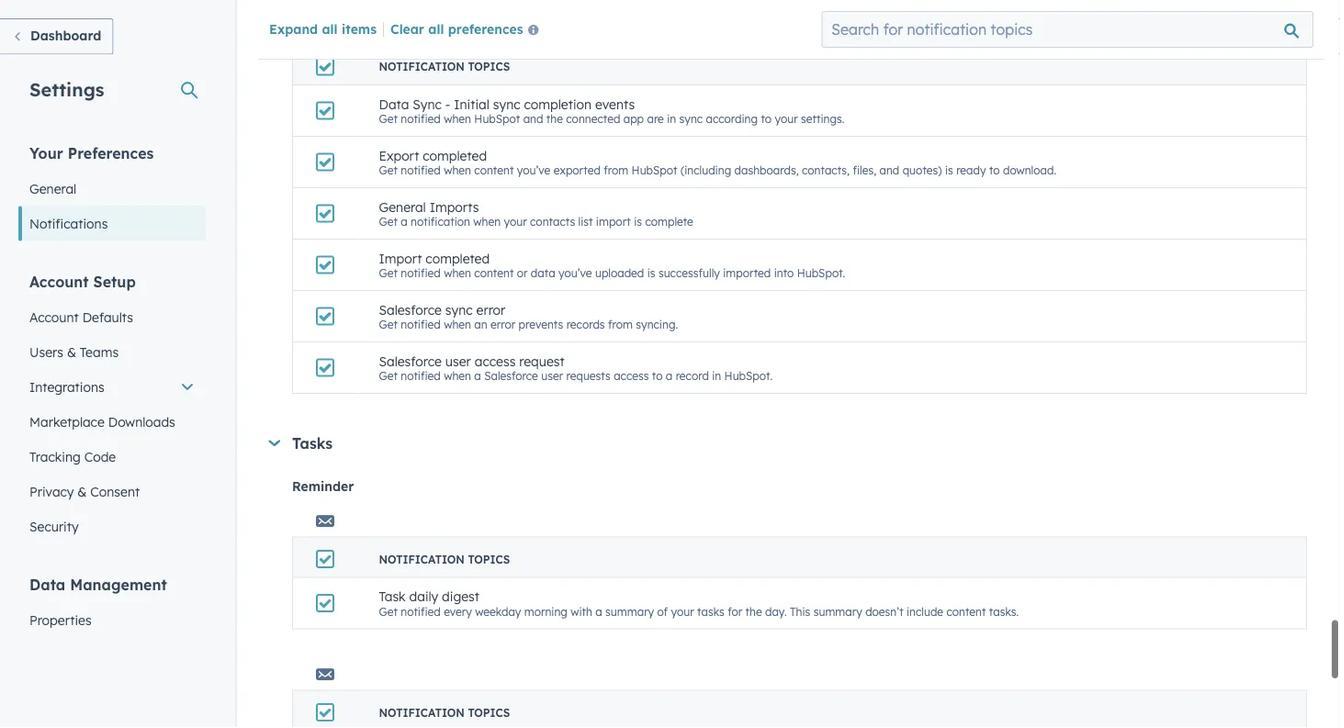 Task type: vqa. For each thing, say whether or not it's contained in the screenshot.
Import completed is
yes



Task type: locate. For each thing, give the bounding box(es) containing it.
hubspot
[[474, 112, 520, 126], [632, 163, 677, 177]]

is
[[945, 163, 953, 177], [634, 215, 642, 228], [647, 266, 655, 280]]

notification topics
[[379, 60, 510, 73], [379, 552, 510, 566], [379, 706, 510, 720]]

1 vertical spatial your
[[504, 215, 527, 228]]

& right privacy
[[77, 484, 87, 500]]

sync left an
[[445, 301, 473, 318]]

export completed get notified when content you've exported from hubspot (including dashboards, contacts, files, and quotes) is ready to download.
[[379, 147, 1056, 177]]

an
[[474, 318, 487, 331]]

get inside general imports get a notification when your contacts list import is complete
[[379, 215, 398, 228]]

1 vertical spatial content
[[474, 266, 514, 280]]

all left items
[[322, 20, 338, 37]]

tasks.
[[989, 605, 1019, 618]]

account up account defaults
[[29, 272, 89, 291]]

quotes)
[[903, 163, 942, 177]]

in right record
[[712, 369, 721, 383]]

completed for import completed
[[426, 250, 490, 266]]

exported
[[554, 163, 601, 177]]

3 topics from the top
[[468, 706, 510, 720]]

1 horizontal spatial &
[[77, 484, 87, 500]]

sync right initial at the top
[[493, 96, 520, 112]]

& right users
[[67, 344, 76, 360]]

salesforce
[[379, 301, 442, 318], [379, 353, 442, 369], [484, 369, 538, 383]]

content up imports
[[474, 163, 514, 177]]

0 horizontal spatial hubspot.
[[724, 369, 773, 383]]

1 vertical spatial notification topics
[[379, 552, 510, 566]]

when inside export completed get notified when content you've exported from hubspot (including dashboards, contacts, files, and quotes) is ready to download.
[[444, 163, 471, 177]]

summary right this
[[813, 605, 862, 618]]

summary
[[605, 605, 654, 618], [813, 605, 862, 618]]

general down your in the left of the page
[[29, 180, 76, 197]]

downloads
[[108, 414, 175, 430]]

1 horizontal spatial data
[[379, 96, 409, 112]]

6 get from the top
[[379, 369, 398, 383]]

your left contacts
[[504, 215, 527, 228]]

when inside salesforce user access request get notified when a salesforce user requests access to a record in hubspot.
[[444, 369, 471, 383]]

expand all items
[[269, 20, 377, 37]]

2 all from the left
[[428, 20, 444, 37]]

hubspot. inside salesforce user access request get notified when a salesforce user requests access to a record in hubspot.
[[724, 369, 773, 383]]

your left settings.
[[775, 112, 798, 126]]

-
[[445, 96, 450, 112]]

2 notification from the top
[[379, 552, 465, 566]]

morning
[[524, 605, 568, 618]]

completed
[[423, 147, 487, 163], [426, 250, 490, 266]]

1 horizontal spatial summary
[[813, 605, 862, 618]]

salesforce sync error get notified when an error prevents records from syncing.
[[379, 301, 678, 331]]

when right sync
[[444, 112, 471, 126]]

error left prevents
[[476, 301, 505, 318]]

notification
[[379, 60, 465, 73], [379, 552, 465, 566], [379, 706, 465, 720]]

1 horizontal spatial access
[[614, 369, 649, 383]]

1 vertical spatial general
[[379, 199, 426, 215]]

all right clear on the left top of page
[[428, 20, 444, 37]]

completed inside export completed get notified when content you've exported from hubspot (including dashboards, contacts, files, and quotes) is ready to download.
[[423, 147, 487, 163]]

0 horizontal spatial data
[[29, 575, 65, 594]]

data left sync
[[379, 96, 409, 112]]

your inside general imports get a notification when your contacts list import is complete
[[504, 215, 527, 228]]

4 notified from the top
[[401, 318, 441, 331]]

2 vertical spatial to
[[652, 369, 663, 383]]

1 vertical spatial in
[[712, 369, 721, 383]]

and right files,
[[879, 163, 899, 177]]

general up import at the left top of the page
[[379, 199, 426, 215]]

2 vertical spatial content
[[946, 605, 986, 618]]

1 horizontal spatial and
[[879, 163, 899, 177]]

content left or
[[474, 266, 514, 280]]

7 get from the top
[[379, 605, 398, 618]]

1 all from the left
[[322, 20, 338, 37]]

the left connected
[[546, 112, 563, 126]]

when down notification
[[444, 266, 471, 280]]

0 vertical spatial general
[[29, 180, 76, 197]]

1 horizontal spatial general
[[379, 199, 426, 215]]

import completed get notified when content or data you've uploaded is successfully imported into hubspot.
[[379, 250, 845, 280]]

0 vertical spatial notification topics
[[379, 60, 510, 73]]

account for account defaults
[[29, 309, 79, 325]]

is inside import completed get notified when content or data you've uploaded is successfully imported into hubspot.
[[647, 266, 655, 280]]

notified
[[401, 112, 441, 126], [401, 163, 441, 177], [401, 266, 441, 280], [401, 318, 441, 331], [401, 369, 441, 383], [401, 605, 441, 618]]

and left connected
[[523, 112, 543, 126]]

data inside data sync - initial sync completion events get notified when hubspot and the connected app are in sync according to your settings.
[[379, 96, 409, 112]]

0 vertical spatial the
[[546, 112, 563, 126]]

when inside data sync - initial sync completion events get notified when hubspot and the connected app are in sync according to your settings.
[[444, 112, 471, 126]]

sync right "are"
[[679, 112, 703, 126]]

data sync - initial sync completion events get notified when hubspot and the connected app are in sync according to your settings.
[[379, 96, 844, 126]]

a down an
[[474, 369, 481, 383]]

hubspot inside data sync - initial sync completion events get notified when hubspot and the connected app are in sync according to your settings.
[[474, 112, 520, 126]]

data for data management
[[29, 575, 65, 594]]

is for general imports
[[634, 215, 642, 228]]

salesforce for salesforce user access request
[[379, 353, 442, 369]]

0 horizontal spatial hubspot
[[474, 112, 520, 126]]

the inside task daily digest get notified every weekday morning with a summary of your tasks for the day. this summary doesn't include content tasks.
[[745, 605, 762, 618]]

doesn't
[[865, 605, 903, 618]]

general inside your preferences element
[[29, 180, 76, 197]]

0 vertical spatial hubspot
[[474, 112, 520, 126]]

completed up imports
[[423, 147, 487, 163]]

0 vertical spatial data
[[379, 96, 409, 112]]

1 account from the top
[[29, 272, 89, 291]]

5 notified from the top
[[401, 369, 441, 383]]

salesforce inside salesforce sync error get notified when an error prevents records from syncing.
[[379, 301, 442, 318]]

to left record
[[652, 369, 663, 383]]

sync
[[493, 96, 520, 112], [679, 112, 703, 126], [445, 301, 473, 318]]

completed inside import completed get notified when content or data you've uploaded is successfully imported into hubspot.
[[426, 250, 490, 266]]

when right notification
[[473, 215, 501, 228]]

1 vertical spatial hubspot.
[[724, 369, 773, 383]]

1 horizontal spatial the
[[745, 605, 762, 618]]

hubspot inside export completed get notified when content you've exported from hubspot (including dashboards, contacts, files, and quotes) is ready to download.
[[632, 163, 677, 177]]

1 horizontal spatial hubspot.
[[797, 266, 845, 280]]

weekday
[[475, 605, 521, 618]]

ready
[[956, 163, 986, 177]]

is left ready
[[945, 163, 953, 177]]

notified inside salesforce sync error get notified when an error prevents records from syncing.
[[401, 318, 441, 331]]

in inside data sync - initial sync completion events get notified when hubspot and the connected app are in sync according to your settings.
[[667, 112, 676, 126]]

0 horizontal spatial your
[[504, 215, 527, 228]]

contacts,
[[802, 163, 850, 177]]

notified inside task daily digest get notified every weekday morning with a summary of your tasks for the day. this summary doesn't include content tasks.
[[401, 605, 441, 618]]

sync inside salesforce sync error get notified when an error prevents records from syncing.
[[445, 301, 473, 318]]

0 vertical spatial topics
[[468, 60, 510, 73]]

expand all items button
[[269, 20, 377, 37]]

notified inside salesforce user access request get notified when a salesforce user requests access to a record in hubspot.
[[401, 369, 441, 383]]

a inside task daily digest get notified every weekday morning with a summary of your tasks for the day. this summary doesn't include content tasks.
[[595, 605, 602, 618]]

2 vertical spatial notification
[[379, 706, 465, 720]]

digest
[[442, 589, 479, 605]]

to right according
[[761, 112, 772, 126]]

syncing.
[[636, 318, 678, 331]]

2 vertical spatial topics
[[468, 706, 510, 720]]

reminder
[[292, 479, 354, 495]]

& for users
[[67, 344, 76, 360]]

1 vertical spatial completed
[[426, 250, 490, 266]]

management
[[70, 575, 167, 594]]

in
[[667, 112, 676, 126], [712, 369, 721, 383]]

completion
[[524, 96, 592, 112]]

is inside general imports get a notification when your contacts list import is complete
[[634, 215, 642, 228]]

the inside data sync - initial sync completion events get notified when hubspot and the connected app are in sync according to your settings.
[[546, 112, 563, 126]]

1 notification topics from the top
[[379, 60, 510, 73]]

1 horizontal spatial is
[[647, 266, 655, 280]]

export
[[379, 147, 419, 163]]

account for account setup
[[29, 272, 89, 291]]

5 get from the top
[[379, 318, 398, 331]]

notified inside export completed get notified when content you've exported from hubspot (including dashboards, contacts, files, and quotes) is ready to download.
[[401, 163, 441, 177]]

1 horizontal spatial to
[[761, 112, 772, 126]]

you've right data
[[558, 266, 592, 280]]

0 horizontal spatial and
[[523, 112, 543, 126]]

you've inside export completed get notified when content you've exported from hubspot (including dashboards, contacts, files, and quotes) is ready to download.
[[517, 163, 551, 177]]

get inside export completed get notified when content you've exported from hubspot (including dashboards, contacts, files, and quotes) is ready to download.
[[379, 163, 398, 177]]

initial
[[454, 96, 489, 112]]

hubspot left (including
[[632, 163, 677, 177]]

get
[[379, 112, 398, 126], [379, 163, 398, 177], [379, 215, 398, 228], [379, 266, 398, 280], [379, 318, 398, 331], [379, 369, 398, 383], [379, 605, 398, 618]]

1 vertical spatial notification
[[379, 552, 465, 566]]

2 horizontal spatial your
[[775, 112, 798, 126]]

2 account from the top
[[29, 309, 79, 325]]

1 get from the top
[[379, 112, 398, 126]]

2 horizontal spatial is
[[945, 163, 953, 177]]

1 vertical spatial you've
[[558, 266, 592, 280]]

when inside salesforce sync error get notified when an error prevents records from syncing.
[[444, 318, 471, 331]]

notification
[[411, 215, 470, 228]]

1 horizontal spatial you've
[[558, 266, 592, 280]]

your
[[775, 112, 798, 126], [504, 215, 527, 228], [671, 605, 694, 618]]

and inside data sync - initial sync completion events get notified when hubspot and the connected app are in sync according to your settings.
[[523, 112, 543, 126]]

2 horizontal spatial to
[[989, 163, 1000, 177]]

when left request
[[444, 369, 471, 383]]

access down an
[[475, 353, 516, 369]]

0 horizontal spatial general
[[29, 180, 76, 197]]

marketplace downloads link
[[18, 405, 206, 439]]

user down salesforce sync error get notified when an error prevents records from syncing.
[[445, 353, 471, 369]]

hubspot.
[[797, 266, 845, 280], [724, 369, 773, 383]]

0 vertical spatial content
[[474, 163, 514, 177]]

your inside data sync - initial sync completion events get notified when hubspot and the connected app are in sync according to your settings.
[[775, 112, 798, 126]]

content
[[474, 163, 514, 177], [474, 266, 514, 280], [946, 605, 986, 618]]

2 vertical spatial notification topics
[[379, 706, 510, 720]]

you've
[[517, 163, 551, 177], [558, 266, 592, 280]]

all for expand
[[322, 20, 338, 37]]

completed down notification
[[426, 250, 490, 266]]

content inside export completed get notified when content you've exported from hubspot (including dashboards, contacts, files, and quotes) is ready to download.
[[474, 163, 514, 177]]

3 get from the top
[[379, 215, 398, 228]]

content for import completed
[[474, 266, 514, 280]]

access right the requests
[[614, 369, 649, 383]]

0 horizontal spatial to
[[652, 369, 663, 383]]

2 get from the top
[[379, 163, 398, 177]]

0 horizontal spatial &
[[67, 344, 76, 360]]

0 horizontal spatial you've
[[517, 163, 551, 177]]

caret image
[[269, 440, 280, 447]]

1 notified from the top
[[401, 112, 441, 126]]

hubspot. right record
[[724, 369, 773, 383]]

1 vertical spatial &
[[77, 484, 87, 500]]

2 notified from the top
[[401, 163, 441, 177]]

general inside general imports get a notification when your contacts list import is complete
[[379, 199, 426, 215]]

list
[[578, 215, 593, 228]]

general
[[29, 180, 76, 197], [379, 199, 426, 215]]

to right ready
[[989, 163, 1000, 177]]

in inside salesforce user access request get notified when a salesforce user requests access to a record in hubspot.
[[712, 369, 721, 383]]

1 horizontal spatial your
[[671, 605, 694, 618]]

0 vertical spatial &
[[67, 344, 76, 360]]

data up properties
[[29, 575, 65, 594]]

clear all preferences
[[390, 20, 523, 37]]

to inside data sync - initial sync completion events get notified when hubspot and the connected app are in sync according to your settings.
[[761, 112, 772, 126]]

1 horizontal spatial hubspot
[[632, 163, 677, 177]]

0 vertical spatial hubspot.
[[797, 266, 845, 280]]

day.
[[765, 605, 787, 618]]

is right import
[[634, 215, 642, 228]]

account defaults
[[29, 309, 133, 325]]

you've left the exported at the top left of page
[[517, 163, 551, 177]]

2 vertical spatial your
[[671, 605, 694, 618]]

your preferences element
[[18, 143, 206, 241]]

a left notification
[[401, 215, 407, 228]]

0 vertical spatial to
[[761, 112, 772, 126]]

app
[[623, 112, 644, 126]]

when
[[444, 112, 471, 126], [444, 163, 471, 177], [473, 215, 501, 228], [444, 266, 471, 280], [444, 318, 471, 331], [444, 369, 471, 383]]

3 notified from the top
[[401, 266, 441, 280]]

account up users
[[29, 309, 79, 325]]

settings.
[[801, 112, 844, 126]]

clear
[[390, 20, 424, 37]]

1 vertical spatial and
[[879, 163, 899, 177]]

1 vertical spatial to
[[989, 163, 1000, 177]]

and
[[523, 112, 543, 126], [879, 163, 899, 177]]

0 vertical spatial notification
[[379, 60, 465, 73]]

0 horizontal spatial all
[[322, 20, 338, 37]]

all inside clear all preferences "button"
[[428, 20, 444, 37]]

account inside account defaults link
[[29, 309, 79, 325]]

1 horizontal spatial in
[[712, 369, 721, 383]]

1 vertical spatial from
[[608, 318, 633, 331]]

to
[[761, 112, 772, 126], [989, 163, 1000, 177], [652, 369, 663, 383]]

2 topics from the top
[[468, 552, 510, 566]]

notifications
[[29, 215, 108, 231]]

in right "are"
[[667, 112, 676, 126]]

4 get from the top
[[379, 266, 398, 280]]

all
[[322, 20, 338, 37], [428, 20, 444, 37]]

0 vertical spatial completed
[[423, 147, 487, 163]]

0 horizontal spatial sync
[[445, 301, 473, 318]]

contacts
[[530, 215, 575, 228]]

the right for
[[745, 605, 762, 618]]

0 vertical spatial account
[[29, 272, 89, 291]]

when up imports
[[444, 163, 471, 177]]

0 horizontal spatial the
[[546, 112, 563, 126]]

from
[[604, 163, 628, 177], [608, 318, 633, 331]]

get inside data sync - initial sync completion events get notified when hubspot and the connected app are in sync according to your settings.
[[379, 112, 398, 126]]

1 vertical spatial the
[[745, 605, 762, 618]]

are
[[647, 112, 664, 126]]

6 notified from the top
[[401, 605, 441, 618]]

content inside import completed get notified when content or data you've uploaded is successfully imported into hubspot.
[[474, 266, 514, 280]]

0 horizontal spatial access
[[475, 353, 516, 369]]

the
[[546, 112, 563, 126], [745, 605, 762, 618]]

1 vertical spatial account
[[29, 309, 79, 325]]

0 vertical spatial in
[[667, 112, 676, 126]]

or
[[517, 266, 528, 280]]

marketplace downloads
[[29, 414, 175, 430]]

integrations
[[29, 379, 104, 395]]

hubspot. right into
[[797, 266, 845, 280]]

user left the requests
[[541, 369, 563, 383]]

1 vertical spatial data
[[29, 575, 65, 594]]

0 vertical spatial you've
[[517, 163, 551, 177]]

error
[[476, 301, 505, 318], [491, 318, 516, 331]]

0 horizontal spatial summary
[[605, 605, 654, 618]]

imported
[[723, 266, 771, 280]]

get inside import completed get notified when content or data you've uploaded is successfully imported into hubspot.
[[379, 266, 398, 280]]

0 vertical spatial your
[[775, 112, 798, 126]]

1 vertical spatial hubspot
[[632, 163, 677, 177]]

a
[[401, 215, 407, 228], [474, 369, 481, 383], [666, 369, 673, 383], [595, 605, 602, 618]]

content left tasks.
[[946, 605, 986, 618]]

uploaded
[[595, 266, 644, 280]]

content inside task daily digest get notified every weekday morning with a summary of your tasks for the day. this summary doesn't include content tasks.
[[946, 605, 986, 618]]

hubspot right -
[[474, 112, 520, 126]]

summary left of
[[605, 605, 654, 618]]

0 horizontal spatial in
[[667, 112, 676, 126]]

1 vertical spatial topics
[[468, 552, 510, 566]]

access
[[475, 353, 516, 369], [614, 369, 649, 383]]

0 horizontal spatial is
[[634, 215, 642, 228]]

0 vertical spatial is
[[945, 163, 953, 177]]

1 vertical spatial is
[[634, 215, 642, 228]]

from right records on the top left of page
[[608, 318, 633, 331]]

0 vertical spatial and
[[523, 112, 543, 126]]

1 horizontal spatial all
[[428, 20, 444, 37]]

import
[[379, 250, 422, 266]]

2 vertical spatial is
[[647, 266, 655, 280]]

clear all preferences button
[[390, 19, 546, 41]]

this
[[790, 605, 810, 618]]

is right 'uploaded'
[[647, 266, 655, 280]]

salesforce user access request get notified when a salesforce user requests access to a record in hubspot.
[[379, 353, 773, 383]]

0 vertical spatial from
[[604, 163, 628, 177]]

from right the exported at the top left of page
[[604, 163, 628, 177]]

your right of
[[671, 605, 694, 618]]

a right with
[[595, 605, 602, 618]]

complete
[[645, 215, 693, 228]]

when left an
[[444, 318, 471, 331]]

topics
[[468, 60, 510, 73], [468, 552, 510, 566], [468, 706, 510, 720]]



Task type: describe. For each thing, give the bounding box(es) containing it.
when inside import completed get notified when content or data you've uploaded is successfully imported into hubspot.
[[444, 266, 471, 280]]

error right an
[[491, 318, 516, 331]]

when inside general imports get a notification when your contacts list import is complete
[[473, 215, 501, 228]]

requests
[[566, 369, 611, 383]]

dashboards,
[[734, 163, 799, 177]]

preferences
[[68, 144, 154, 162]]

to inside salesforce user access request get notified when a salesforce user requests access to a record in hubspot.
[[652, 369, 663, 383]]

tasks
[[697, 605, 725, 618]]

a inside general imports get a notification when your contacts list import is complete
[[401, 215, 407, 228]]

0 horizontal spatial user
[[445, 353, 471, 369]]

account defaults link
[[18, 300, 206, 335]]

2 horizontal spatial sync
[[679, 112, 703, 126]]

integrations button
[[18, 370, 206, 405]]

a left record
[[666, 369, 673, 383]]

teams
[[80, 344, 119, 360]]

privacy & consent link
[[18, 474, 206, 509]]

files,
[[853, 163, 876, 177]]

completed for export completed
[[423, 147, 487, 163]]

marketplace
[[29, 414, 105, 430]]

1 notification from the top
[[379, 60, 465, 73]]

record
[[676, 369, 709, 383]]

security link
[[18, 509, 206, 544]]

users
[[29, 344, 63, 360]]

request
[[519, 353, 565, 369]]

with
[[571, 605, 592, 618]]

successfully
[[658, 266, 720, 280]]

security
[[29, 518, 79, 535]]

consent
[[90, 484, 140, 500]]

code
[[84, 449, 116, 465]]

1 horizontal spatial user
[[541, 369, 563, 383]]

dashboard link
[[0, 18, 113, 55]]

& for privacy
[[77, 484, 87, 500]]

setup
[[93, 272, 136, 291]]

include
[[906, 605, 943, 618]]

you've inside import completed get notified when content or data you've uploaded is successfully imported into hubspot.
[[558, 266, 592, 280]]

all for clear
[[428, 20, 444, 37]]

connected
[[566, 112, 620, 126]]

daily
[[409, 589, 438, 605]]

1 summary from the left
[[605, 605, 654, 618]]

Search for notification topics search field
[[821, 11, 1313, 48]]

get inside salesforce sync error get notified when an error prevents records from syncing.
[[379, 318, 398, 331]]

general imports get a notification when your contacts list import is complete
[[379, 199, 693, 228]]

your inside task daily digest get notified every weekday morning with a summary of your tasks for the day. this summary doesn't include content tasks.
[[671, 605, 694, 618]]

settings
[[29, 78, 104, 101]]

3 notification from the top
[[379, 706, 465, 720]]

account setup
[[29, 272, 136, 291]]

2 summary from the left
[[813, 605, 862, 618]]

3 notification topics from the top
[[379, 706, 510, 720]]

1 topics from the top
[[468, 60, 510, 73]]

of
[[657, 605, 668, 618]]

to inside export completed get notified when content you've exported from hubspot (including dashboards, contacts, files, and quotes) is ready to download.
[[989, 163, 1000, 177]]

records
[[566, 318, 605, 331]]

notified inside data sync - initial sync completion events get notified when hubspot and the connected app are in sync according to your settings.
[[401, 112, 441, 126]]

expand
[[269, 20, 318, 37]]

your
[[29, 144, 63, 162]]

salesforce for salesforce sync error
[[379, 301, 442, 318]]

prevents
[[519, 318, 563, 331]]

general for general
[[29, 180, 76, 197]]

tracking code
[[29, 449, 116, 465]]

account setup element
[[18, 271, 206, 544]]

task daily digest get notified every weekday morning with a summary of your tasks for the day. this summary doesn't include content tasks.
[[379, 589, 1019, 618]]

properties link
[[18, 603, 206, 638]]

download.
[[1003, 163, 1056, 177]]

according
[[706, 112, 758, 126]]

from inside export completed get notified when content you've exported from hubspot (including dashboards, contacts, files, and quotes) is ready to download.
[[604, 163, 628, 177]]

get inside salesforce user access request get notified when a salesforce user requests access to a record in hubspot.
[[379, 369, 398, 383]]

items
[[342, 20, 377, 37]]

and inside export completed get notified when content you've exported from hubspot (including dashboards, contacts, files, and quotes) is ready to download.
[[879, 163, 899, 177]]

is for import completed
[[647, 266, 655, 280]]

hubspot. inside import completed get notified when content or data you've uploaded is successfully imported into hubspot.
[[797, 266, 845, 280]]

defaults
[[82, 309, 133, 325]]

privacy & consent
[[29, 484, 140, 500]]

get inside task daily digest get notified every weekday morning with a summary of your tasks for the day. this summary doesn't include content tasks.
[[379, 605, 398, 618]]

tracking
[[29, 449, 81, 465]]

(including
[[681, 163, 731, 177]]

content for export completed
[[474, 163, 514, 177]]

general link
[[18, 171, 206, 206]]

notified inside import completed get notified when content or data you've uploaded is successfully imported into hubspot.
[[401, 266, 441, 280]]

tasks
[[292, 434, 333, 453]]

data
[[531, 266, 555, 280]]

task
[[379, 589, 406, 605]]

1 horizontal spatial sync
[[493, 96, 520, 112]]

tracking code link
[[18, 439, 206, 474]]

from inside salesforce sync error get notified when an error prevents records from syncing.
[[608, 318, 633, 331]]

every
[[444, 605, 472, 618]]

dashboard
[[30, 28, 101, 44]]

data for data sync - initial sync completion events get notified when hubspot and the connected app are in sync according to your settings.
[[379, 96, 409, 112]]

your preferences
[[29, 144, 154, 162]]

tasks button
[[268, 434, 1307, 453]]

for
[[728, 605, 742, 618]]

privacy
[[29, 484, 74, 500]]

users & teams
[[29, 344, 119, 360]]

sync
[[413, 96, 442, 112]]

general for general imports get a notification when your contacts list import is complete
[[379, 199, 426, 215]]

into
[[774, 266, 794, 280]]

users & teams link
[[18, 335, 206, 370]]

imports
[[430, 199, 479, 215]]

import
[[596, 215, 631, 228]]

is inside export completed get notified when content you've exported from hubspot (including dashboards, contacts, files, and quotes) is ready to download.
[[945, 163, 953, 177]]

data management
[[29, 575, 167, 594]]

properties
[[29, 612, 91, 628]]

preferences
[[448, 20, 523, 37]]

2 notification topics from the top
[[379, 552, 510, 566]]

data management element
[[18, 575, 206, 727]]



